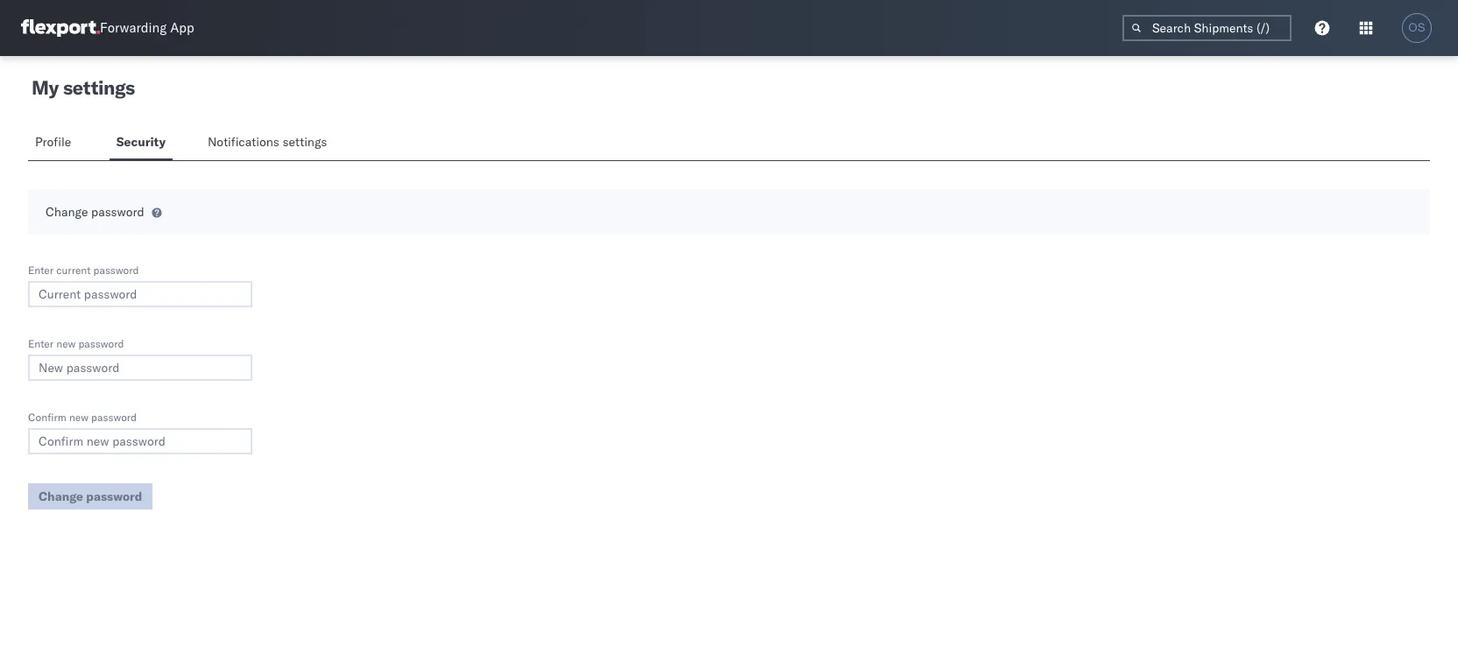 Task type: locate. For each thing, give the bounding box(es) containing it.
1 enter from the top
[[28, 264, 54, 277]]

enter for enter current password
[[28, 264, 54, 277]]

enter for enter new password
[[28, 337, 54, 351]]

1 vertical spatial settings
[[283, 134, 327, 150]]

password up confirm new password 'password field'
[[91, 411, 137, 424]]

notifications settings
[[208, 134, 327, 150]]

current
[[56, 264, 91, 277]]

forwarding app link
[[21, 19, 194, 37]]

security button
[[109, 126, 173, 160]]

password for enter new password
[[78, 337, 124, 351]]

notifications
[[208, 134, 279, 150]]

new for enter
[[56, 337, 76, 351]]

1 horizontal spatial settings
[[283, 134, 327, 150]]

0 vertical spatial new
[[56, 337, 76, 351]]

new
[[56, 337, 76, 351], [69, 411, 89, 424]]

enter up confirm
[[28, 337, 54, 351]]

password up current password password field
[[93, 264, 139, 277]]

2 enter from the top
[[28, 337, 54, 351]]

0 vertical spatial enter
[[28, 264, 54, 277]]

Search Shipments (/) text field
[[1123, 15, 1292, 41]]

enter new password
[[28, 337, 124, 351]]

new down 'current'
[[56, 337, 76, 351]]

my settings
[[32, 75, 135, 100]]

0 vertical spatial settings
[[63, 75, 135, 100]]

settings inside notifications settings button
[[283, 134, 327, 150]]

enter left 'current'
[[28, 264, 54, 277]]

my
[[32, 75, 59, 100]]

password for confirm new password
[[91, 411, 137, 424]]

settings
[[63, 75, 135, 100], [283, 134, 327, 150]]

1 vertical spatial enter
[[28, 337, 54, 351]]

flexport. image
[[21, 19, 100, 37]]

Current password password field
[[28, 281, 252, 308]]

1 vertical spatial new
[[69, 411, 89, 424]]

settings right the my
[[63, 75, 135, 100]]

0 horizontal spatial settings
[[63, 75, 135, 100]]

password for enter current password
[[93, 264, 139, 277]]

password up the new password password field
[[78, 337, 124, 351]]

enter
[[28, 264, 54, 277], [28, 337, 54, 351]]

settings right notifications
[[283, 134, 327, 150]]

new right confirm
[[69, 411, 89, 424]]

settings for notifications settings
[[283, 134, 327, 150]]

password
[[91, 204, 144, 220], [93, 264, 139, 277], [78, 337, 124, 351], [91, 411, 137, 424]]



Task type: vqa. For each thing, say whether or not it's contained in the screenshot.
the leftmost Messages button
no



Task type: describe. For each thing, give the bounding box(es) containing it.
forwarding
[[100, 20, 167, 36]]

Confirm new password password field
[[28, 429, 252, 455]]

confirm
[[28, 411, 66, 424]]

settings for my settings
[[63, 75, 135, 100]]

profile
[[35, 134, 71, 150]]

notifications settings button
[[201, 126, 342, 160]]

enter current password
[[28, 264, 139, 277]]

os
[[1409, 21, 1426, 34]]

change
[[46, 204, 88, 220]]

change password
[[46, 204, 144, 220]]

os button
[[1397, 8, 1438, 48]]

security
[[116, 134, 166, 150]]

profile button
[[28, 126, 81, 160]]

app
[[170, 20, 194, 36]]

new for confirm
[[69, 411, 89, 424]]

confirm new password
[[28, 411, 137, 424]]

New password password field
[[28, 355, 252, 381]]

forwarding app
[[100, 20, 194, 36]]

password right change
[[91, 204, 144, 220]]



